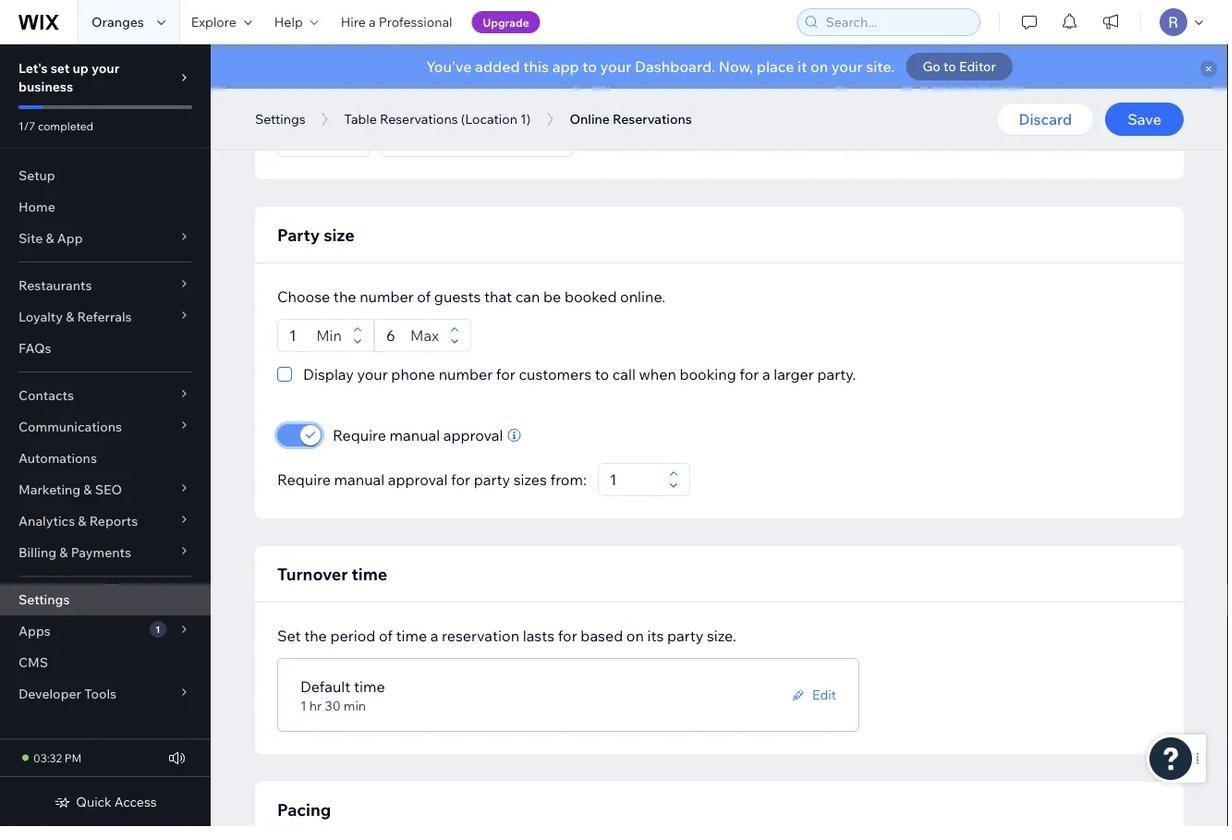 Task type: vqa. For each thing, say whether or not it's contained in the screenshot.
left number
yes



Task type: locate. For each thing, give the bounding box(es) containing it.
quick
[[76, 794, 112, 810]]

a
[[369, 14, 376, 30], [394, 92, 402, 111], [646, 92, 654, 111], [762, 365, 770, 384], [430, 627, 438, 645]]

require for require manual approval for party sizes from:
[[277, 470, 331, 489]]

& right billing
[[59, 544, 68, 561]]

of up max
[[417, 287, 431, 306]]

settings link
[[0, 584, 211, 616]]

site.
[[866, 57, 895, 76]]

your right up
[[91, 60, 119, 76]]

guests down 'app'
[[557, 92, 604, 111]]

settings inside sidebar element
[[18, 591, 70, 608]]

default time 1 hr 30 min
[[300, 677, 385, 714]]

your
[[600, 57, 632, 76], [832, 57, 863, 76], [91, 60, 119, 76], [357, 365, 388, 384]]

loyalty
[[18, 309, 63, 325]]

online?
[[695, 92, 745, 111]]

reservations right table
[[380, 111, 458, 127]]

size
[[324, 224, 355, 245]]

reservations for table
[[380, 111, 458, 127]]

1 vertical spatial can
[[515, 287, 540, 306]]

reservation left the lasts
[[442, 627, 519, 645]]

reservations down "you've added this app to your dashboard. now, place it on your site."
[[613, 111, 692, 127]]

& inside "marketing & seo" dropdown button
[[83, 481, 92, 498]]

reservation
[[406, 92, 483, 111], [442, 627, 519, 645]]

0 horizontal spatial reservations
[[380, 111, 458, 127]]

0 vertical spatial require
[[333, 426, 386, 445]]

& inside billing & payments popup button
[[59, 544, 68, 561]]

number up max
[[360, 287, 414, 306]]

0 horizontal spatial the
[[304, 627, 327, 645]]

explore
[[191, 14, 236, 30]]

& right the site
[[46, 230, 54, 246]]

0 vertical spatial time
[[352, 563, 387, 584]]

& inside site & app popup button
[[46, 230, 54, 246]]

1)
[[520, 111, 531, 127]]

&
[[46, 230, 54, 246], [66, 309, 74, 325], [83, 481, 92, 498], [78, 513, 86, 529], [59, 544, 68, 561]]

home link
[[0, 191, 211, 223]]

& for marketing
[[83, 481, 92, 498]]

go
[[923, 58, 941, 74]]

can inside advanced notice how long before a reservation starts can guests book a table online?
[[529, 92, 554, 111]]

time inside default time 1 hr 30 min
[[354, 677, 385, 696]]

site & app button
[[0, 223, 211, 254]]

0 horizontal spatial number
[[360, 287, 414, 306]]

1 vertical spatial approval
[[388, 470, 448, 489]]

0 horizontal spatial on
[[626, 627, 644, 645]]

reservations inside 'button'
[[613, 111, 692, 127]]

reservation for starts
[[406, 92, 483, 111]]

1 vertical spatial 1
[[300, 698, 307, 714]]

1/7
[[18, 119, 35, 133]]

0 horizontal spatial manual
[[334, 470, 385, 489]]

1 vertical spatial require
[[277, 470, 331, 489]]

a left larger
[[762, 365, 770, 384]]

time right "period"
[[396, 627, 427, 645]]

reservation down you've
[[406, 92, 483, 111]]

1 horizontal spatial 1
[[300, 698, 307, 714]]

time for turnover time
[[352, 563, 387, 584]]

0 vertical spatial approval
[[443, 426, 503, 445]]

hire
[[341, 14, 366, 30]]

& for site
[[46, 230, 54, 246]]

pacing
[[277, 799, 331, 820]]

notice
[[352, 70, 396, 89]]

contacts
[[18, 387, 74, 403]]

business
[[18, 79, 73, 95]]

0 horizontal spatial 1
[[156, 623, 160, 635]]

based
[[581, 627, 623, 645]]

the
[[333, 287, 356, 306], [304, 627, 327, 645]]

of right "period"
[[379, 627, 393, 645]]

1 vertical spatial the
[[304, 627, 327, 645]]

settings
[[255, 111, 306, 127], [18, 591, 70, 608]]

a right "period"
[[430, 627, 438, 645]]

the right choose
[[333, 287, 356, 306]]

settings left the long
[[255, 111, 306, 127]]

0 vertical spatial the
[[333, 287, 356, 306]]

settings inside button
[[255, 111, 306, 127]]

edit
[[812, 687, 836, 703]]

1 horizontal spatial reservations
[[613, 111, 692, 127]]

1 horizontal spatial manual
[[390, 426, 440, 445]]

& inside the analytics & reports popup button
[[78, 513, 86, 529]]

0 vertical spatial 1
[[156, 623, 160, 635]]

0 vertical spatial manual
[[390, 426, 440, 445]]

number inside display your phone number for customers to call when booking for a larger party. checkbox
[[439, 365, 493, 384]]

1 horizontal spatial of
[[417, 287, 431, 306]]

1 vertical spatial number
[[439, 365, 493, 384]]

for
[[496, 365, 516, 384], [740, 365, 759, 384], [451, 470, 470, 489], [558, 627, 577, 645]]

guests inside advanced notice how long before a reservation starts can guests book a table online?
[[557, 92, 604, 111]]

settings button
[[246, 105, 315, 133]]

sizes
[[514, 470, 547, 489]]

& inside loyalty & referrals popup button
[[66, 309, 74, 325]]

reservation inside advanced notice how long before a reservation starts can guests book a table online?
[[406, 92, 483, 111]]

settings for settings button
[[255, 111, 306, 127]]

1 vertical spatial manual
[[334, 470, 385, 489]]

None text field
[[284, 125, 343, 156], [284, 320, 316, 351], [284, 125, 343, 156], [284, 320, 316, 351]]

save button
[[1105, 103, 1184, 136]]

for down the require manual approval
[[451, 470, 470, 489]]

min
[[344, 698, 366, 714]]

loyalty & referrals button
[[0, 301, 211, 333]]

1 reservations from the left
[[380, 111, 458, 127]]

0 vertical spatial can
[[529, 92, 554, 111]]

approval down the require manual approval
[[388, 470, 448, 489]]

loyalty & referrals
[[18, 309, 132, 325]]

0 vertical spatial on
[[810, 57, 828, 76]]

quick access
[[76, 794, 157, 810]]

1 vertical spatial on
[[626, 627, 644, 645]]

your inside let's set up your business
[[91, 60, 119, 76]]

on right it
[[810, 57, 828, 76]]

the right set
[[304, 627, 327, 645]]

tools
[[84, 686, 117, 702]]

1 horizontal spatial require
[[333, 426, 386, 445]]

for left customers
[[496, 365, 516, 384]]

to right the go
[[944, 58, 956, 74]]

be
[[543, 287, 561, 306]]

0 horizontal spatial of
[[379, 627, 393, 645]]

to right 'app'
[[583, 57, 597, 76]]

& left reports
[[78, 513, 86, 529]]

oranges
[[91, 14, 144, 30]]

online reservations button
[[560, 105, 701, 133]]

a right hire
[[369, 14, 376, 30]]

number right phone
[[439, 365, 493, 384]]

1 horizontal spatial party
[[667, 627, 704, 645]]

table reservations (location 1) button
[[335, 105, 540, 133]]

1 vertical spatial settings
[[18, 591, 70, 608]]

time up min
[[354, 677, 385, 696]]

1 inside default time 1 hr 30 min
[[300, 698, 307, 714]]

time
[[352, 563, 387, 584], [396, 627, 427, 645], [354, 677, 385, 696]]

1 down settings link
[[156, 623, 160, 635]]

1 vertical spatial party
[[667, 627, 704, 645]]

help button
[[263, 0, 330, 44]]

to left call on the top
[[595, 365, 609, 384]]

can right starts
[[529, 92, 554, 111]]

party right its
[[667, 627, 704, 645]]

editor
[[959, 58, 996, 74]]

can
[[529, 92, 554, 111], [515, 287, 540, 306]]

cms link
[[0, 647, 211, 678]]

on for its
[[626, 627, 644, 645]]

guests left that
[[434, 287, 481, 306]]

pm
[[64, 751, 82, 765]]

booking
[[680, 365, 736, 384]]

to
[[583, 57, 597, 76], [944, 58, 956, 74], [595, 365, 609, 384]]

min
[[316, 326, 342, 345]]

how
[[277, 92, 309, 111]]

2 reservations from the left
[[613, 111, 692, 127]]

1 horizontal spatial on
[[810, 57, 828, 76]]

your left 'site.'
[[832, 57, 863, 76]]

choose the number of guests that can be booked online.
[[277, 287, 666, 306]]

manual
[[390, 426, 440, 445], [334, 470, 385, 489]]

03:32
[[33, 751, 62, 765]]

0 vertical spatial reservation
[[406, 92, 483, 111]]

settings for settings link
[[18, 591, 70, 608]]

restaurants
[[18, 277, 92, 293]]

2 vertical spatial time
[[354, 677, 385, 696]]

1 left hr
[[300, 698, 307, 714]]

number
[[360, 287, 414, 306], [439, 365, 493, 384]]

on left its
[[626, 627, 644, 645]]

a inside checkbox
[[762, 365, 770, 384]]

developer tools
[[18, 686, 117, 702]]

& left seo
[[83, 481, 92, 498]]

03:32 pm
[[33, 751, 82, 765]]

set
[[51, 60, 70, 76]]

1 horizontal spatial number
[[439, 365, 493, 384]]

0 horizontal spatial settings
[[18, 591, 70, 608]]

party
[[474, 470, 510, 489], [667, 627, 704, 645]]

0 horizontal spatial require
[[277, 470, 331, 489]]

its
[[647, 627, 664, 645]]

1 vertical spatial of
[[379, 627, 393, 645]]

manual down the require manual approval
[[334, 470, 385, 489]]

of for number
[[417, 287, 431, 306]]

on inside alert
[[810, 57, 828, 76]]

1 inside sidebar element
[[156, 623, 160, 635]]

None field
[[387, 125, 546, 156]]

can left be at the left of page
[[515, 287, 540, 306]]

for right booking
[[740, 365, 759, 384]]

marketing
[[18, 481, 81, 498]]

1 vertical spatial guests
[[434, 287, 481, 306]]

hire a professional
[[341, 14, 452, 30]]

access
[[114, 794, 157, 810]]

sidebar element
[[0, 44, 211, 827]]

phone
[[391, 365, 435, 384]]

& right loyalty
[[66, 309, 74, 325]]

None text field
[[381, 320, 410, 351], [604, 464, 663, 495], [381, 320, 410, 351], [604, 464, 663, 495]]

Display your phone number for customers to call when booking for a larger party. checkbox
[[277, 363, 856, 385]]

1 horizontal spatial the
[[333, 287, 356, 306]]

1 horizontal spatial settings
[[255, 111, 306, 127]]

on
[[810, 57, 828, 76], [626, 627, 644, 645]]

1 vertical spatial reservation
[[442, 627, 519, 645]]

dashboard.
[[635, 57, 715, 76]]

0 vertical spatial of
[[417, 287, 431, 306]]

save
[[1128, 110, 1162, 128]]

settings up apps
[[18, 591, 70, 608]]

1 horizontal spatial guests
[[557, 92, 604, 111]]

display your phone number for customers to call when booking for a larger party.
[[303, 365, 856, 384]]

0 horizontal spatial party
[[474, 470, 510, 489]]

0 vertical spatial guests
[[557, 92, 604, 111]]

reservations inside button
[[380, 111, 458, 127]]

time right 'turnover'
[[352, 563, 387, 584]]

0 vertical spatial settings
[[255, 111, 306, 127]]

approval up require manual approval for party sizes from:
[[443, 426, 503, 445]]

party left sizes
[[474, 470, 510, 489]]

your left phone
[[357, 365, 388, 384]]

0 horizontal spatial guests
[[434, 287, 481, 306]]

manual up require manual approval for party sizes from:
[[390, 426, 440, 445]]

quick access button
[[54, 794, 157, 811]]



Task type: describe. For each thing, give the bounding box(es) containing it.
added
[[475, 57, 520, 76]]

when
[[639, 365, 676, 384]]

larger
[[774, 365, 814, 384]]

advanced notice how long before a reservation starts can guests book a table online?
[[277, 70, 745, 111]]

size.
[[707, 627, 736, 645]]

completed
[[38, 119, 93, 133]]

cms
[[18, 654, 48, 670]]

table
[[344, 111, 377, 127]]

apps
[[18, 623, 51, 639]]

billing & payments
[[18, 544, 131, 561]]

online
[[570, 111, 610, 127]]

1/7 completed
[[18, 119, 93, 133]]

your up book
[[600, 57, 632, 76]]

on for your
[[810, 57, 828, 76]]

online reservations
[[570, 111, 692, 127]]

hire a professional link
[[330, 0, 463, 44]]

require manual approval
[[333, 426, 503, 445]]

reservations for online
[[613, 111, 692, 127]]

let's
[[18, 60, 48, 76]]

upgrade
[[483, 15, 529, 29]]

site & app
[[18, 230, 83, 246]]

& for loyalty
[[66, 309, 74, 325]]

app
[[57, 230, 83, 246]]

discard button
[[997, 103, 1094, 136]]

advanced
[[277, 70, 349, 89]]

you've
[[426, 57, 472, 76]]

require manual approval for party sizes from:
[[277, 470, 587, 489]]

default
[[300, 677, 351, 696]]

booked
[[565, 287, 617, 306]]

from:
[[550, 470, 587, 489]]

analytics & reports button
[[0, 506, 211, 537]]

the for choose
[[333, 287, 356, 306]]

starts
[[487, 92, 526, 111]]

restaurants button
[[0, 270, 211, 301]]

go to editor
[[923, 58, 996, 74]]

party
[[277, 224, 320, 245]]

party size
[[277, 224, 355, 245]]

go to editor button
[[906, 53, 1013, 80]]

of for period
[[379, 627, 393, 645]]

1 vertical spatial time
[[396, 627, 427, 645]]

lasts
[[523, 627, 555, 645]]

approval for require manual approval for party sizes from:
[[388, 470, 448, 489]]

to inside checkbox
[[595, 365, 609, 384]]

contacts button
[[0, 380, 211, 411]]

communications button
[[0, 411, 211, 443]]

setup
[[18, 167, 55, 183]]

manual for require manual approval for party sizes from:
[[334, 470, 385, 489]]

& for billing
[[59, 544, 68, 561]]

table reservations (location 1)
[[344, 111, 531, 127]]

a right before on the left top of page
[[394, 92, 402, 111]]

for right the lasts
[[558, 627, 577, 645]]

developer tools button
[[0, 678, 211, 710]]

reservation for lasts
[[442, 627, 519, 645]]

long
[[312, 92, 343, 111]]

automations link
[[0, 443, 211, 474]]

manual for require manual approval
[[390, 426, 440, 445]]

you've added this app to your dashboard. now, place it on your site.
[[426, 57, 895, 76]]

period
[[330, 627, 376, 645]]

your inside display your phone number for customers to call when booking for a larger party. checkbox
[[357, 365, 388, 384]]

call
[[612, 365, 636, 384]]

approval for require manual approval
[[443, 426, 503, 445]]

0 vertical spatial party
[[474, 470, 510, 489]]

set
[[277, 627, 301, 645]]

upgrade button
[[472, 11, 540, 33]]

home
[[18, 199, 55, 215]]

reports
[[89, 513, 138, 529]]

billing
[[18, 544, 56, 561]]

Search... field
[[820, 9, 974, 35]]

& for analytics
[[78, 513, 86, 529]]

site
[[18, 230, 43, 246]]

faqs link
[[0, 333, 211, 364]]

marketing & seo button
[[0, 474, 211, 506]]

hr
[[309, 698, 322, 714]]

place
[[757, 57, 794, 76]]

developer
[[18, 686, 81, 702]]

setup link
[[0, 160, 211, 191]]

analytics & reports
[[18, 513, 138, 529]]

automations
[[18, 450, 97, 466]]

analytics
[[18, 513, 75, 529]]

choose
[[277, 287, 330, 306]]

before
[[346, 92, 391, 111]]

to inside 'button'
[[944, 58, 956, 74]]

30
[[325, 698, 341, 714]]

require for require manual approval
[[333, 426, 386, 445]]

billing & payments button
[[0, 537, 211, 568]]

discard
[[1019, 110, 1072, 128]]

turnover
[[277, 563, 348, 584]]

0 vertical spatial number
[[360, 287, 414, 306]]

party.
[[817, 365, 856, 384]]

this
[[523, 57, 549, 76]]

referrals
[[77, 309, 132, 325]]

the for set
[[304, 627, 327, 645]]

let's set up your business
[[18, 60, 119, 95]]

online.
[[620, 287, 666, 306]]

you've added this app to your dashboard. now, place it on your site. alert
[[211, 44, 1228, 89]]

time for default time 1 hr 30 min
[[354, 677, 385, 696]]

a right book
[[646, 92, 654, 111]]

app
[[552, 57, 579, 76]]

edit button
[[790, 687, 836, 703]]



